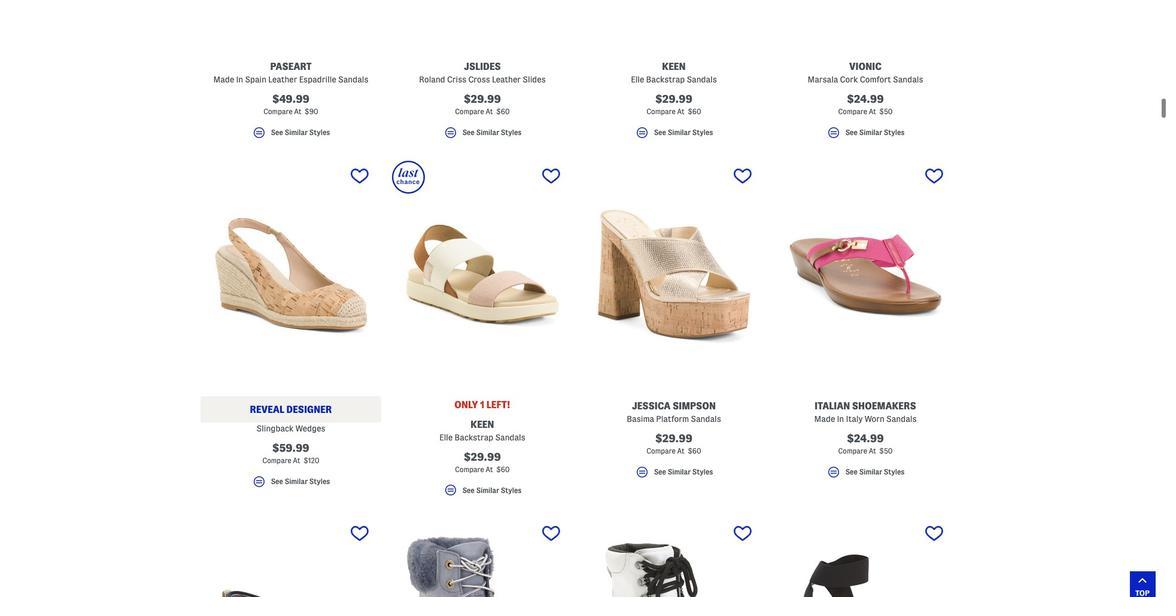 Task type: describe. For each thing, give the bounding box(es) containing it.
leather for $49.99
[[268, 75, 297, 84]]

see inside italian shoemakers made in italy worn sandals $24.99 compare at              $50 element
[[845, 469, 858, 476]]

italian shoemakers made in italy worn sandals $24.99 compare at              $50 element
[[775, 161, 956, 485]]

vionic marsala cork comfort sandals $24.99 compare at              $50 element
[[775, 0, 956, 145]]

sandals inside jessica simpson basima platform sandals
[[691, 414, 721, 424]]

styles inside paseart made in spain leather espadrille sandals $49.99 compare at              $90 "element"
[[309, 129, 330, 136]]

vionic marsala cork comfort sandals
[[808, 61, 923, 84]]

jessica simpson basima platform sandals
[[627, 401, 721, 424]]

$120
[[304, 457, 319, 465]]

espadrille
[[299, 75, 336, 84]]

jessica
[[632, 401, 671, 412]]

cork
[[840, 75, 858, 84]]

$59.99
[[272, 443, 309, 454]]

$50 for vionic
[[879, 107, 893, 115]]

paseart made in spain leather espadrille sandals
[[213, 61, 368, 84]]

similar inside italian shoemakers made in italy worn sandals $24.99 compare at              $50 element
[[859, 469, 882, 476]]

in inside paseart made in spain leather espadrille sandals
[[236, 75, 243, 84]]

italy
[[846, 414, 863, 424]]

1 horizontal spatial backstrap
[[646, 75, 685, 84]]

made inside italian shoemakers made in italy worn sandals
[[814, 414, 835, 424]]

0 vertical spatial keen elle backstrap sandals $29.99 compare at              $60 element
[[584, 0, 764, 145]]

1 vertical spatial keen elle backstrap sandals $29.99 compare at              $60 element
[[392, 161, 573, 504]]

1 horizontal spatial keen elle backstrap sandals
[[631, 61, 717, 84]]

$49.99
[[272, 93, 309, 104]]

compare inside $59.99 compare at              $120
[[262, 457, 291, 465]]

jslides
[[464, 61, 501, 72]]

worn
[[865, 414, 885, 424]]

1 vertical spatial elle
[[439, 433, 453, 443]]

see similar styles inside the jslides roland criss cross leather slides $29.99 compare at              $60 element
[[462, 129, 522, 136]]

$24.99 compare at              $50 for marsala
[[838, 93, 893, 115]]

leather for $29.99
[[492, 75, 521, 84]]

basima platform sandals image
[[584, 161, 764, 387]]

spain
[[245, 75, 266, 84]]

wedges
[[295, 424, 325, 434]]

cross
[[468, 75, 490, 84]]

shoemakers
[[852, 401, 916, 412]]

see similar styles inside italian shoemakers made in italy worn sandals $24.99 compare at              $50 element
[[845, 469, 905, 476]]

see similar styles inside the jessica simpson basima platform sandals $29.99 compare at              $60 element
[[654, 469, 713, 476]]

see inside the jessica simpson basima platform sandals $29.99 compare at              $60 element
[[654, 469, 666, 476]]

styles inside the jessica simpson basima platform sandals $29.99 compare at              $60 element
[[692, 469, 713, 476]]

paseart made in spain leather espadrille sandals $49.99 compare at              $90 element
[[201, 0, 381, 145]]

sandals inside vionic marsala cork comfort sandals
[[893, 75, 923, 84]]

see similar styles inside paseart made in spain leather espadrille sandals $49.99 compare at              $90 "element"
[[271, 129, 330, 136]]

leather waterproof wedge lennox uptown booties image
[[584, 519, 764, 598]]

platform
[[656, 414, 689, 424]]

kinsley suede waterproof boots image
[[392, 519, 573, 598]]

slingback
[[256, 424, 294, 434]]

marsala
[[808, 75, 838, 84]]

$50 for italian shoemakers
[[879, 447, 893, 455]]

reveal designer slingback wedges $59.99 compare at              $120 element
[[201, 161, 381, 495]]

$59.99 compare at              $120
[[262, 443, 319, 465]]

$24.99 for marsala
[[847, 93, 884, 104]]

$24.99 for shoemakers
[[847, 433, 884, 444]]

made inside paseart made in spain leather espadrille sandals
[[213, 75, 234, 84]]

basima
[[627, 414, 654, 424]]

reveal designer
[[250, 405, 332, 415]]

see inside the reveal designer slingback wedges $59.99 compare at              $120 element
[[271, 478, 283, 486]]

see inside vionic marsala cork comfort sandals $24.99 compare at              $50 element
[[845, 129, 858, 136]]

0 vertical spatial elle
[[631, 75, 644, 84]]



Task type: locate. For each thing, give the bounding box(es) containing it.
leather inside paseart made in spain leather espadrille sandals
[[268, 75, 297, 84]]

see
[[271, 129, 283, 136], [462, 129, 475, 136], [654, 129, 666, 136], [845, 129, 858, 136], [654, 469, 666, 476], [845, 469, 858, 476], [271, 478, 283, 486], [462, 487, 475, 495]]

sandals inside italian shoemakers made in italy worn sandals
[[886, 414, 917, 424]]

made in italy worn sandals image
[[775, 161, 956, 387]]

leather
[[268, 75, 297, 84], [492, 75, 521, 84]]

reveal
[[250, 405, 284, 415]]

backstrap
[[646, 75, 685, 84], [455, 433, 493, 443]]

1 vertical spatial in
[[837, 414, 844, 424]]

1 horizontal spatial leather
[[492, 75, 521, 84]]

1 vertical spatial $24.99
[[847, 433, 884, 444]]

slides
[[523, 75, 546, 84]]

1 horizontal spatial in
[[837, 414, 844, 424]]

leather down paseart
[[268, 75, 297, 84]]

see inside paseart made in spain leather espadrille sandals $49.99 compare at              $90 "element"
[[271, 129, 283, 136]]

$24.99 compare at              $50 for shoemakers
[[838, 433, 893, 455]]

1 vertical spatial made
[[814, 414, 835, 424]]

0 horizontal spatial leather
[[268, 75, 297, 84]]

$60
[[496, 107, 510, 115], [688, 107, 701, 115], [688, 447, 701, 455], [496, 466, 510, 474]]

roland
[[419, 75, 445, 84]]

designer
[[286, 405, 332, 415]]

similar inside the reveal designer slingback wedges $59.99 compare at              $120 element
[[285, 478, 308, 486]]

in
[[236, 75, 243, 84], [837, 414, 844, 424]]

comfort
[[860, 75, 891, 84]]

0 horizontal spatial elle
[[439, 433, 453, 443]]

simpson
[[673, 401, 716, 412]]

italian
[[815, 401, 850, 412]]

styles inside italian shoemakers made in italy worn sandals $24.99 compare at              $50 element
[[884, 469, 905, 476]]

wedge sandals image
[[775, 519, 956, 598]]

jslides roland criss cross leather slides $29.99 compare at              $60 element
[[392, 0, 573, 145]]

$24.99 compare at              $50 down worn
[[838, 433, 893, 455]]

only 1 left!
[[454, 400, 510, 410]]

0 horizontal spatial made
[[213, 75, 234, 84]]

similar inside the jessica simpson basima platform sandals $29.99 compare at              $60 element
[[668, 469, 691, 476]]

styles inside the reveal designer slingback wedges $59.99 compare at              $120 element
[[309, 478, 330, 486]]

styles inside the jslides roland criss cross leather slides $29.99 compare at              $60 element
[[501, 129, 522, 136]]

1 $50 from the top
[[879, 107, 893, 115]]

1
[[480, 400, 484, 410]]

0 horizontal spatial keen
[[471, 420, 494, 430]]

paseart
[[270, 61, 312, 72]]

similar inside the jslides roland criss cross leather slides $29.99 compare at              $60 element
[[476, 129, 499, 136]]

leather right cross
[[492, 75, 521, 84]]

1 vertical spatial backstrap
[[455, 433, 493, 443]]

top link
[[1130, 572, 1155, 598]]

slingback wedges
[[256, 424, 325, 434]]

1 vertical spatial $24.99 compare at              $50
[[838, 433, 893, 455]]

$29.99
[[464, 93, 501, 104], [655, 93, 692, 104], [655, 433, 692, 444], [464, 452, 501, 463]]

1 vertical spatial $50
[[879, 447, 893, 455]]

0 vertical spatial made
[[213, 75, 234, 84]]

1 horizontal spatial keen elle backstrap sandals $29.99 compare at              $60 element
[[584, 0, 764, 145]]

1 horizontal spatial keen
[[662, 61, 686, 72]]

$24.99 compare at              $50 down comfort
[[838, 93, 893, 115]]

in inside italian shoemakers made in italy worn sandals
[[837, 414, 844, 424]]

in left italy
[[837, 414, 844, 424]]

in left spain
[[236, 75, 243, 84]]

leather inside jslides roland criss cross leather slides
[[492, 75, 521, 84]]

0 horizontal spatial backstrap
[[455, 433, 493, 443]]

$50 down worn
[[879, 447, 893, 455]]

2 $24.99 from the top
[[847, 433, 884, 444]]

maui slip ons image
[[201, 519, 381, 598]]

1 leather from the left
[[268, 75, 297, 84]]

similar inside vionic marsala cork comfort sandals $24.99 compare at              $50 element
[[859, 129, 882, 136]]

0 vertical spatial $50
[[879, 107, 893, 115]]

0 vertical spatial $24.99
[[847, 93, 884, 104]]

1 horizontal spatial elle
[[631, 75, 644, 84]]

sandals
[[338, 75, 368, 84], [687, 75, 717, 84], [893, 75, 923, 84], [691, 414, 721, 424], [886, 414, 917, 424], [495, 433, 525, 443]]

2 $50 from the top
[[879, 447, 893, 455]]

0 vertical spatial keen
[[662, 61, 686, 72]]

similar inside paseart made in spain leather espadrille sandals $49.99 compare at              $90 "element"
[[285, 129, 308, 136]]

made
[[213, 75, 234, 84], [814, 414, 835, 424]]

2 leather from the left
[[492, 75, 521, 84]]

0 vertical spatial keen elle backstrap sandals
[[631, 61, 717, 84]]

elle
[[631, 75, 644, 84], [439, 433, 453, 443]]

see similar styles inside vionic marsala cork comfort sandals $24.99 compare at              $50 element
[[845, 129, 905, 136]]

keen elle backstrap sandals
[[631, 61, 717, 84], [439, 420, 525, 443]]

similar
[[285, 129, 308, 136], [476, 129, 499, 136], [668, 129, 691, 136], [859, 129, 882, 136], [668, 469, 691, 476], [859, 469, 882, 476], [285, 478, 308, 486], [476, 487, 499, 495]]

see similar styles inside the reveal designer slingback wedges $59.99 compare at              $120 element
[[271, 478, 330, 486]]

compare inside $49.99 compare at              $90
[[263, 107, 292, 115]]

criss
[[447, 75, 466, 84]]

$24.99 compare at              $50
[[838, 93, 893, 115], [838, 433, 893, 455]]

only
[[454, 400, 478, 410]]

0 vertical spatial $24.99 compare at              $50
[[838, 93, 893, 115]]

see similar styles button
[[201, 125, 381, 145], [392, 125, 573, 145], [584, 125, 764, 145], [775, 125, 956, 145], [584, 465, 764, 485], [775, 465, 956, 485], [201, 475, 381, 495], [392, 484, 573, 504]]

1 $24.99 compare at              $50 from the top
[[838, 93, 893, 115]]

1 vertical spatial keen
[[471, 420, 494, 430]]

made left spain
[[213, 75, 234, 84]]

jessica simpson basima platform sandals $29.99 compare at              $60 element
[[584, 161, 764, 485]]

styles
[[309, 129, 330, 136], [501, 129, 522, 136], [692, 129, 713, 136], [884, 129, 905, 136], [692, 469, 713, 476], [884, 469, 905, 476], [309, 478, 330, 486], [501, 487, 522, 495]]

$24.99 down worn
[[847, 433, 884, 444]]

sandals inside paseart made in spain leather espadrille sandals
[[338, 75, 368, 84]]

0 horizontal spatial keen elle backstrap sandals
[[439, 420, 525, 443]]

1 horizontal spatial made
[[814, 414, 835, 424]]

2 $24.99 compare at              $50 from the top
[[838, 433, 893, 455]]

elle backstrap sandals image
[[392, 161, 573, 387]]

$24.99
[[847, 93, 884, 104], [847, 433, 884, 444]]

jslides roland criss cross leather slides
[[419, 61, 546, 84]]

italian shoemakers made in italy worn sandals
[[814, 401, 917, 424]]

keen
[[662, 61, 686, 72], [471, 420, 494, 430]]

see similar styles
[[271, 129, 330, 136], [462, 129, 522, 136], [654, 129, 713, 136], [845, 129, 905, 136], [654, 469, 713, 476], [845, 469, 905, 476], [271, 478, 330, 486], [462, 487, 522, 495]]

$50
[[879, 107, 893, 115], [879, 447, 893, 455]]

0 horizontal spatial keen elle backstrap sandals $29.99 compare at              $60 element
[[392, 161, 573, 504]]

0 vertical spatial in
[[236, 75, 243, 84]]

$24.99 down comfort
[[847, 93, 884, 104]]

0 horizontal spatial in
[[236, 75, 243, 84]]

$90
[[305, 107, 318, 115]]

1 vertical spatial keen elle backstrap sandals
[[439, 420, 525, 443]]

1 $24.99 from the top
[[847, 93, 884, 104]]

0 vertical spatial backstrap
[[646, 75, 685, 84]]

$29.99 compare at              $60
[[455, 93, 510, 115], [647, 93, 701, 115], [647, 433, 701, 455], [455, 452, 510, 474]]

see inside the jslides roland criss cross leather slides $29.99 compare at              $60 element
[[462, 129, 475, 136]]

styles inside vionic marsala cork comfort sandals $24.99 compare at              $50 element
[[884, 129, 905, 136]]

compare
[[263, 107, 292, 115], [455, 107, 484, 115], [647, 107, 676, 115], [838, 107, 867, 115], [647, 447, 676, 455], [838, 447, 867, 455], [262, 457, 291, 465], [455, 466, 484, 474]]

made down italian
[[814, 414, 835, 424]]

top
[[1135, 589, 1150, 598]]

vionic
[[849, 61, 882, 72]]

$49.99 compare at              $90
[[263, 93, 318, 115]]

slingback wedges image
[[201, 161, 381, 387]]

left!
[[486, 400, 510, 410]]

$50 down comfort
[[879, 107, 893, 115]]

keen elle backstrap sandals $29.99 compare at              $60 element
[[584, 0, 764, 145], [392, 161, 573, 504]]



Task type: vqa. For each thing, say whether or not it's contained in the screenshot.
Open! in the New Albany New Albany 310 New Albany Plaza Now Open! Get Driving Directions
no



